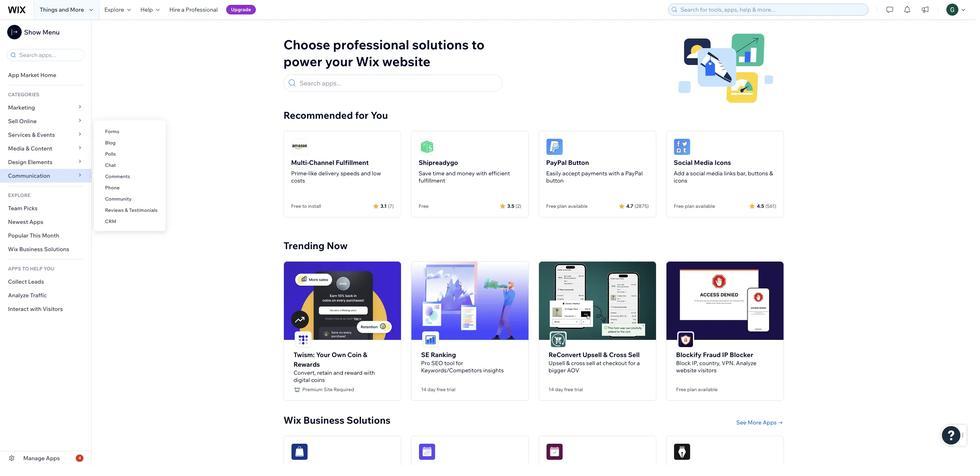Task type: describe. For each thing, give the bounding box(es) containing it.
install
[[308, 203, 321, 209]]

cross
[[609, 351, 627, 359]]

interact with visitors
[[8, 305, 63, 313]]

you
[[371, 109, 388, 121]]

available for icons
[[696, 203, 716, 209]]

solutions
[[412, 37, 469, 53]]

a inside paypal button easily accept payments with a paypal button
[[621, 170, 624, 177]]

professional
[[333, 37, 409, 53]]

time
[[433, 170, 445, 177]]

0 vertical spatial more
[[70, 6, 84, 13]]

social media icons add a social media links bar, buttons & icons
[[674, 158, 774, 184]]

explore
[[8, 192, 30, 198]]

blocker
[[730, 351, 754, 359]]

premium site required
[[303, 386, 354, 392]]

4
[[78, 455, 81, 461]]

se ranking pro seo tool for keywords/competitors insights
[[421, 351, 504, 374]]

paypal button logo image
[[547, 138, 563, 155]]

help
[[141, 6, 153, 13]]

free for social media icons
[[674, 203, 684, 209]]

show menu button
[[7, 25, 60, 39]]

hire a professional link
[[165, 0, 223, 19]]

blockify
[[677, 351, 702, 359]]

your
[[316, 351, 330, 359]]

professional
[[186, 6, 218, 13]]

wix bookings logo image
[[419, 443, 436, 460]]

with inside twism: your own coin & rewards convert, retain and reward with digital coins
[[364, 369, 375, 376]]

payments
[[582, 170, 608, 177]]

website inside choose professional solutions to power your wix website
[[382, 53, 431, 69]]

media inside sidebar element
[[8, 145, 24, 152]]

(561)
[[766, 203, 777, 209]]

shipreadygo logo image
[[419, 138, 436, 155]]

hire a professional
[[169, 6, 218, 13]]

see more apps button
[[737, 419, 784, 426]]

plan down ip,
[[688, 386, 697, 392]]

multi-channel fulfillment prime-like delivery speeds and low costs
[[291, 158, 381, 184]]

help
[[30, 266, 43, 272]]

elements
[[28, 158, 53, 166]]

visitors
[[43, 305, 63, 313]]

sell inside reconvert upsell & cross sell upsell & cross sell at checkout for a bigger aov
[[629, 351, 640, 359]]

1 vertical spatial apps
[[763, 419, 777, 426]]

money
[[457, 170, 475, 177]]

free down fulfillment
[[419, 203, 429, 209]]

available down visitors
[[698, 386, 718, 392]]

analyze inside analyze traffic link
[[8, 292, 29, 299]]

at
[[597, 359, 602, 367]]

business inside sidebar element
[[19, 246, 43, 253]]

trial for upsell
[[575, 386, 583, 392]]

crm
[[105, 218, 116, 224]]

app market home
[[8, 71, 56, 79]]

costs
[[291, 177, 305, 184]]

free for se
[[437, 386, 446, 392]]

14 for reconvert
[[549, 386, 554, 392]]

1 horizontal spatial upsell
[[583, 351, 602, 359]]

home
[[40, 71, 56, 79]]

keywords/competitors
[[421, 367, 482, 374]]

with inside shipreadygo save time and money with efficient fulfillment
[[476, 170, 488, 177]]

communication
[[8, 172, 51, 179]]

speeds
[[341, 170, 360, 177]]

blog link
[[94, 136, 166, 150]]

& left events
[[32, 131, 36, 138]]

Search for tools, apps, help & more... field
[[679, 4, 866, 15]]

bigger
[[549, 367, 566, 374]]

you
[[44, 266, 54, 272]]

rewards
[[294, 360, 320, 368]]

wix inside sidebar element
[[8, 246, 18, 253]]

community link
[[94, 192, 166, 206]]

digital
[[294, 376, 310, 383]]

4.5 (561)
[[757, 203, 777, 209]]

paypal button easily accept payments with a paypal button
[[547, 158, 643, 184]]

free plan available for easily
[[547, 203, 588, 209]]

1 vertical spatial wix business solutions
[[284, 414, 391, 426]]

(2)
[[516, 203, 522, 209]]

plan for icons
[[685, 203, 695, 209]]

sell online
[[8, 118, 37, 125]]

insights
[[484, 367, 504, 374]]

1 horizontal spatial search apps... field
[[297, 75, 499, 91]]

bar,
[[737, 170, 747, 177]]

free down block
[[677, 386, 687, 392]]

design elements link
[[0, 155, 91, 169]]

reviews & testimonials
[[105, 207, 158, 213]]

recommended
[[284, 109, 353, 121]]

search apps... field inside sidebar element
[[17, 49, 82, 61]]

coins
[[311, 376, 325, 383]]

solutions inside the wix business solutions link
[[44, 246, 69, 253]]

app market home link
[[0, 68, 91, 82]]

media & content
[[8, 145, 52, 152]]

comments link
[[94, 170, 166, 183]]

your
[[325, 53, 353, 69]]

and inside multi-channel fulfillment prime-like delivery speeds and low costs
[[361, 170, 371, 177]]

media & content link
[[0, 142, 91, 155]]

ranking
[[431, 351, 456, 359]]

4.5
[[757, 203, 765, 209]]

pro
[[421, 359, 430, 367]]

14 day free trial for se
[[421, 386, 456, 392]]

reviews & testimonials link
[[94, 203, 166, 217]]

& left content
[[26, 145, 29, 152]]

for inside se ranking pro seo tool for keywords/competitors insights
[[456, 359, 463, 367]]

convert,
[[294, 369, 316, 376]]

free for reconvert
[[565, 386, 574, 392]]

newest
[[8, 218, 28, 226]]

chat link
[[94, 158, 166, 172]]

available for easily
[[568, 203, 588, 209]]

content
[[31, 145, 52, 152]]

social
[[674, 158, 693, 167]]

prime-
[[291, 170, 309, 177]]

crm link
[[94, 215, 166, 228]]

required
[[334, 386, 354, 392]]

free for paypal button
[[547, 203, 557, 209]]

social
[[691, 170, 706, 177]]

3.5 (2)
[[508, 203, 522, 209]]

a inside social media icons add a social media links bar, buttons & icons
[[686, 170, 689, 177]]

a right hire
[[182, 6, 185, 13]]

reconvert upsell & cross sell icon image
[[551, 332, 566, 347]]

polls link
[[94, 147, 166, 161]]

1 horizontal spatial solutions
[[347, 414, 391, 426]]

wix business solutions link
[[0, 242, 91, 256]]

14 for se
[[421, 386, 427, 392]]

team picks
[[8, 205, 38, 212]]

media inside social media icons add a social media links bar, buttons & icons
[[694, 158, 714, 167]]

button
[[547, 177, 564, 184]]

things
[[40, 6, 58, 13]]

sell
[[587, 359, 595, 367]]

menu
[[42, 28, 60, 36]]



Task type: locate. For each thing, give the bounding box(es) containing it.
1 horizontal spatial analyze
[[737, 359, 757, 367]]

1 14 from the left
[[421, 386, 427, 392]]

website down solutions
[[382, 53, 431, 69]]

1 horizontal spatial wix
[[284, 414, 301, 426]]

to left install
[[302, 203, 307, 209]]

website down blockify
[[677, 367, 697, 374]]

free for multi-channel fulfillment
[[291, 203, 301, 209]]

to inside choose professional solutions to power your wix website
[[472, 37, 485, 53]]

wix down professional
[[356, 53, 380, 69]]

0 horizontal spatial 14 day free trial
[[421, 386, 456, 392]]

team picks link
[[0, 201, 91, 215]]

1 horizontal spatial 14
[[549, 386, 554, 392]]

available down accept
[[568, 203, 588, 209]]

search apps... field down choose professional solutions to power your wix website
[[297, 75, 499, 91]]

delivery
[[319, 170, 339, 177]]

2 day from the left
[[555, 386, 564, 392]]

0 horizontal spatial paypal
[[547, 158, 567, 167]]

wix business solutions down required
[[284, 414, 391, 426]]

month
[[42, 232, 59, 239]]

more right see
[[748, 419, 762, 426]]

14 day free trial for reconvert
[[549, 386, 583, 392]]

and right the things
[[59, 6, 69, 13]]

se ranking icon image
[[423, 332, 439, 347]]

14 day free trial down keywords/competitors
[[421, 386, 456, 392]]

services & events link
[[0, 128, 91, 142]]

1 horizontal spatial to
[[472, 37, 485, 53]]

choose professional solutions to power your wix website
[[284, 37, 485, 69]]

analyze up interact
[[8, 292, 29, 299]]

links
[[724, 170, 736, 177]]

collect leads link
[[0, 275, 91, 289]]

1 horizontal spatial website
[[677, 367, 697, 374]]

with right money
[[476, 170, 488, 177]]

wix business solutions
[[8, 246, 69, 253], [284, 414, 391, 426]]

apps right see
[[763, 419, 777, 426]]

0 horizontal spatial search apps... field
[[17, 49, 82, 61]]

1 vertical spatial website
[[677, 367, 697, 374]]

0 horizontal spatial business
[[19, 246, 43, 253]]

1 horizontal spatial trial
[[575, 386, 583, 392]]

free plan available for icons
[[674, 203, 716, 209]]

wix stores logo image
[[291, 443, 308, 460]]

design
[[8, 158, 27, 166]]

3.1
[[381, 203, 387, 209]]

Search apps... field
[[17, 49, 82, 61], [297, 75, 499, 91]]

analyze down the blocker
[[737, 359, 757, 367]]

multi-channel fulfillment logo image
[[291, 138, 308, 155]]

0 vertical spatial sell
[[8, 118, 18, 125]]

fulfillment
[[336, 158, 369, 167]]

0 horizontal spatial solutions
[[44, 246, 69, 253]]

free left install
[[291, 203, 301, 209]]

0 horizontal spatial sell
[[8, 118, 18, 125]]

visitors
[[698, 367, 717, 374]]

2 trial from the left
[[575, 386, 583, 392]]

reward
[[345, 369, 363, 376]]

reviews
[[105, 207, 124, 213]]

picks
[[24, 205, 38, 212]]

1 14 day free trial from the left
[[421, 386, 456, 392]]

sell inside sell online link
[[8, 118, 18, 125]]

2 vertical spatial apps
[[46, 455, 60, 462]]

1 horizontal spatial day
[[555, 386, 564, 392]]

services & events
[[8, 131, 55, 138]]

and right time
[[446, 170, 456, 177]]

day down bigger
[[555, 386, 564, 392]]

1 trial from the left
[[447, 386, 456, 392]]

2 free from the left
[[565, 386, 574, 392]]

0 vertical spatial website
[[382, 53, 431, 69]]

for right the tool at the left
[[456, 359, 463, 367]]

upgrade
[[231, 6, 251, 12]]

cross
[[571, 359, 585, 367]]

wix blog logo image
[[674, 443, 691, 460]]

and left low
[[361, 170, 371, 177]]

sell right cross
[[629, 351, 640, 359]]

blockify fraud ip blocker icon image
[[679, 332, 694, 347]]

1 horizontal spatial apps
[[46, 455, 60, 462]]

app
[[8, 71, 19, 79]]

1 vertical spatial wix
[[8, 246, 18, 253]]

free down the icons
[[674, 203, 684, 209]]

& inside social media icons add a social media links bar, buttons & icons
[[770, 170, 774, 177]]

trial down 'aov'
[[575, 386, 583, 392]]

reconvert upsell & cross sell upsell & cross sell at checkout for a bigger aov
[[549, 351, 640, 374]]

1 horizontal spatial for
[[456, 359, 463, 367]]

interact with visitors link
[[0, 302, 91, 316]]

business down site
[[304, 414, 345, 426]]

solutions down month
[[44, 246, 69, 253]]

accept
[[563, 170, 580, 177]]

solutions down required
[[347, 414, 391, 426]]

& right the buttons
[[770, 170, 774, 177]]

for inside reconvert upsell & cross sell upsell & cross sell at checkout for a bigger aov
[[629, 359, 636, 367]]

1 vertical spatial analyze
[[737, 359, 757, 367]]

0 horizontal spatial analyze
[[8, 292, 29, 299]]

4.7
[[627, 203, 634, 209]]

day for se
[[428, 386, 436, 392]]

things and more
[[40, 6, 84, 13]]

search apps... field up home
[[17, 49, 82, 61]]

0 horizontal spatial trial
[[447, 386, 456, 392]]

1 vertical spatial upsell
[[549, 359, 565, 367]]

free plan available
[[547, 203, 588, 209], [674, 203, 716, 209], [677, 386, 718, 392]]

free down 'aov'
[[565, 386, 574, 392]]

with inside paypal button easily accept payments with a paypal button
[[609, 170, 620, 177]]

newest apps link
[[0, 215, 91, 229]]

1 horizontal spatial 14 day free trial
[[549, 386, 583, 392]]

sidebar element
[[0, 19, 92, 465]]

sell left online
[[8, 118, 18, 125]]

se ranking poster image
[[412, 262, 529, 340]]

media up design
[[8, 145, 24, 152]]

wix inside choose professional solutions to power your wix website
[[356, 53, 380, 69]]

and inside shipreadygo save time and money with efficient fulfillment
[[446, 170, 456, 177]]

with right reward at the bottom
[[364, 369, 375, 376]]

day down seo at left
[[428, 386, 436, 392]]

0 horizontal spatial to
[[302, 203, 307, 209]]

community
[[105, 196, 132, 202]]

social media icons logo image
[[674, 138, 691, 155]]

& inside twism: your own coin & rewards convert, retain and reward with digital coins
[[363, 351, 368, 359]]

with inside sidebar element
[[30, 305, 41, 313]]

tool
[[445, 359, 455, 367]]

for left you
[[355, 109, 369, 121]]

trial for ranking
[[447, 386, 456, 392]]

1 vertical spatial business
[[304, 414, 345, 426]]

day for reconvert
[[555, 386, 564, 392]]

1 vertical spatial media
[[694, 158, 714, 167]]

a right add
[[686, 170, 689, 177]]

twism: your own coin & rewards icon image
[[296, 332, 311, 347]]

0 vertical spatial wix
[[356, 53, 380, 69]]

0 vertical spatial wix business solutions
[[8, 246, 69, 253]]

wix down popular
[[8, 246, 18, 253]]

2 horizontal spatial for
[[629, 359, 636, 367]]

apps for manage apps
[[46, 455, 60, 462]]

see more apps
[[737, 419, 777, 426]]

forms link
[[94, 125, 166, 138]]

paypal up 'easily'
[[547, 158, 567, 167]]

trending now
[[284, 240, 348, 252]]

1 day from the left
[[428, 386, 436, 392]]

1 horizontal spatial free
[[565, 386, 574, 392]]

website inside blockify fraud ip blocker block ip, country, vpn. analyze website visitors
[[677, 367, 697, 374]]

0 vertical spatial analyze
[[8, 292, 29, 299]]

& left cross
[[604, 351, 608, 359]]

coin
[[348, 351, 362, 359]]

wix events & tickets logo image
[[547, 443, 563, 460]]

0 horizontal spatial upsell
[[549, 359, 565, 367]]

0 horizontal spatial wix
[[8, 246, 18, 253]]

upsell up sell
[[583, 351, 602, 359]]

2 horizontal spatial wix
[[356, 53, 380, 69]]

0 horizontal spatial wix business solutions
[[8, 246, 69, 253]]

2 vertical spatial wix
[[284, 414, 301, 426]]

1 horizontal spatial business
[[304, 414, 345, 426]]

1 vertical spatial solutions
[[347, 414, 391, 426]]

team
[[8, 205, 22, 212]]

trial down keywords/competitors
[[447, 386, 456, 392]]

free plan available down button
[[547, 203, 588, 209]]

0 horizontal spatial 14
[[421, 386, 427, 392]]

& right coin
[[363, 351, 368, 359]]

wix up wix stores logo
[[284, 414, 301, 426]]

free plan available down visitors
[[677, 386, 718, 392]]

choose
[[284, 37, 330, 53]]

upgrade button
[[226, 5, 256, 14]]

wix business solutions inside sidebar element
[[8, 246, 69, 253]]

0 vertical spatial media
[[8, 145, 24, 152]]

free plan available down the icons
[[674, 203, 716, 209]]

a right checkout
[[637, 359, 640, 367]]

analyze traffic
[[8, 292, 47, 299]]

solutions
[[44, 246, 69, 253], [347, 414, 391, 426]]

popular
[[8, 232, 28, 239]]

apps up this
[[29, 218, 43, 226]]

& down reconvert
[[567, 359, 570, 367]]

1 vertical spatial paypal
[[626, 170, 643, 177]]

2 14 day free trial from the left
[[549, 386, 583, 392]]

plan down the icons
[[685, 203, 695, 209]]

analyze
[[8, 292, 29, 299], [737, 359, 757, 367]]

0 vertical spatial apps
[[29, 218, 43, 226]]

interact
[[8, 305, 29, 313]]

14 down pro
[[421, 386, 427, 392]]

1 horizontal spatial more
[[748, 419, 762, 426]]

this
[[30, 232, 41, 239]]

country,
[[700, 359, 721, 367]]

to right solutions
[[472, 37, 485, 53]]

1 free from the left
[[437, 386, 446, 392]]

free down button
[[547, 203, 557, 209]]

free
[[437, 386, 446, 392], [565, 386, 574, 392]]

business
[[19, 246, 43, 253], [304, 414, 345, 426]]

now
[[327, 240, 348, 252]]

sell
[[8, 118, 18, 125], [629, 351, 640, 359]]

buttons
[[748, 170, 769, 177]]

3.5
[[508, 203, 515, 209]]

vpn.
[[722, 359, 735, 367]]

apps for newest apps
[[29, 218, 43, 226]]

4.7 (2875)
[[627, 203, 649, 209]]

&
[[32, 131, 36, 138], [26, 145, 29, 152], [770, 170, 774, 177], [125, 207, 128, 213], [363, 351, 368, 359], [604, 351, 608, 359], [567, 359, 570, 367]]

0 vertical spatial to
[[472, 37, 485, 53]]

for right checkout
[[629, 359, 636, 367]]

0 horizontal spatial for
[[355, 109, 369, 121]]

2 horizontal spatial apps
[[763, 419, 777, 426]]

0 vertical spatial solutions
[[44, 246, 69, 253]]

popular this month link
[[0, 229, 91, 242]]

& down community link
[[125, 207, 128, 213]]

with down traffic
[[30, 305, 41, 313]]

1 horizontal spatial wix business solutions
[[284, 414, 391, 426]]

analyze inside blockify fraud ip blocker block ip, country, vpn. analyze website visitors
[[737, 359, 757, 367]]

paypal up 4.7 (2875)
[[626, 170, 643, 177]]

1 horizontal spatial paypal
[[626, 170, 643, 177]]

blockify fraud ip blocker poster image
[[667, 262, 784, 340]]

a right the payments
[[621, 170, 624, 177]]

business down popular this month
[[19, 246, 43, 253]]

media up social
[[694, 158, 714, 167]]

(7)
[[388, 203, 394, 209]]

apps
[[8, 266, 21, 272]]

0 vertical spatial search apps... field
[[17, 49, 82, 61]]

wix business solutions down this
[[8, 246, 69, 253]]

apps right manage
[[46, 455, 60, 462]]

0 horizontal spatial apps
[[29, 218, 43, 226]]

traffic
[[30, 292, 47, 299]]

0 vertical spatial upsell
[[583, 351, 602, 359]]

recommended for you
[[284, 109, 388, 121]]

0 vertical spatial paypal
[[547, 158, 567, 167]]

market
[[20, 71, 39, 79]]

communication link
[[0, 169, 91, 183]]

to
[[472, 37, 485, 53], [302, 203, 307, 209]]

0 vertical spatial business
[[19, 246, 43, 253]]

easily
[[547, 170, 562, 177]]

low
[[372, 170, 381, 177]]

available down social
[[696, 203, 716, 209]]

twism: your own coin & rewards poster image
[[284, 262, 401, 340]]

0 horizontal spatial media
[[8, 145, 24, 152]]

categories
[[8, 91, 39, 98]]

1 vertical spatial search apps... field
[[297, 75, 499, 91]]

reconvert upsell & cross sell poster image
[[539, 262, 656, 340]]

checkout
[[603, 359, 627, 367]]

and right retain
[[334, 369, 343, 376]]

premium
[[303, 386, 323, 392]]

upsell
[[583, 351, 602, 359], [549, 359, 565, 367]]

1 horizontal spatial sell
[[629, 351, 640, 359]]

plan for easily
[[558, 203, 567, 209]]

(2875)
[[635, 203, 649, 209]]

seo
[[432, 359, 443, 367]]

with right the payments
[[609, 170, 620, 177]]

14 day free trial down 'aov'
[[549, 386, 583, 392]]

0 horizontal spatial website
[[382, 53, 431, 69]]

1 vertical spatial to
[[302, 203, 307, 209]]

14 down bigger
[[549, 386, 554, 392]]

1 vertical spatial more
[[748, 419, 762, 426]]

plan down button
[[558, 203, 567, 209]]

and inside twism: your own coin & rewards convert, retain and reward with digital coins
[[334, 369, 343, 376]]

2 14 from the left
[[549, 386, 554, 392]]

for
[[355, 109, 369, 121], [456, 359, 463, 367], [629, 359, 636, 367]]

0 horizontal spatial more
[[70, 6, 84, 13]]

blockify fraud ip blocker block ip, country, vpn. analyze website visitors
[[677, 351, 757, 374]]

reconvert
[[549, 351, 581, 359]]

1 vertical spatial sell
[[629, 351, 640, 359]]

upsell down reconvert
[[549, 359, 565, 367]]

plan
[[558, 203, 567, 209], [685, 203, 695, 209], [688, 386, 697, 392]]

show
[[24, 28, 41, 36]]

more right the things
[[70, 6, 84, 13]]

a inside reconvert upsell & cross sell upsell & cross sell at checkout for a bigger aov
[[637, 359, 640, 367]]

free down keywords/competitors
[[437, 386, 446, 392]]

design elements
[[8, 158, 53, 166]]

free
[[291, 203, 301, 209], [419, 203, 429, 209], [547, 203, 557, 209], [674, 203, 684, 209], [677, 386, 687, 392]]

1 horizontal spatial media
[[694, 158, 714, 167]]

0 horizontal spatial day
[[428, 386, 436, 392]]

0 horizontal spatial free
[[437, 386, 446, 392]]



Task type: vqa. For each thing, say whether or not it's contained in the screenshot.
The Of
no



